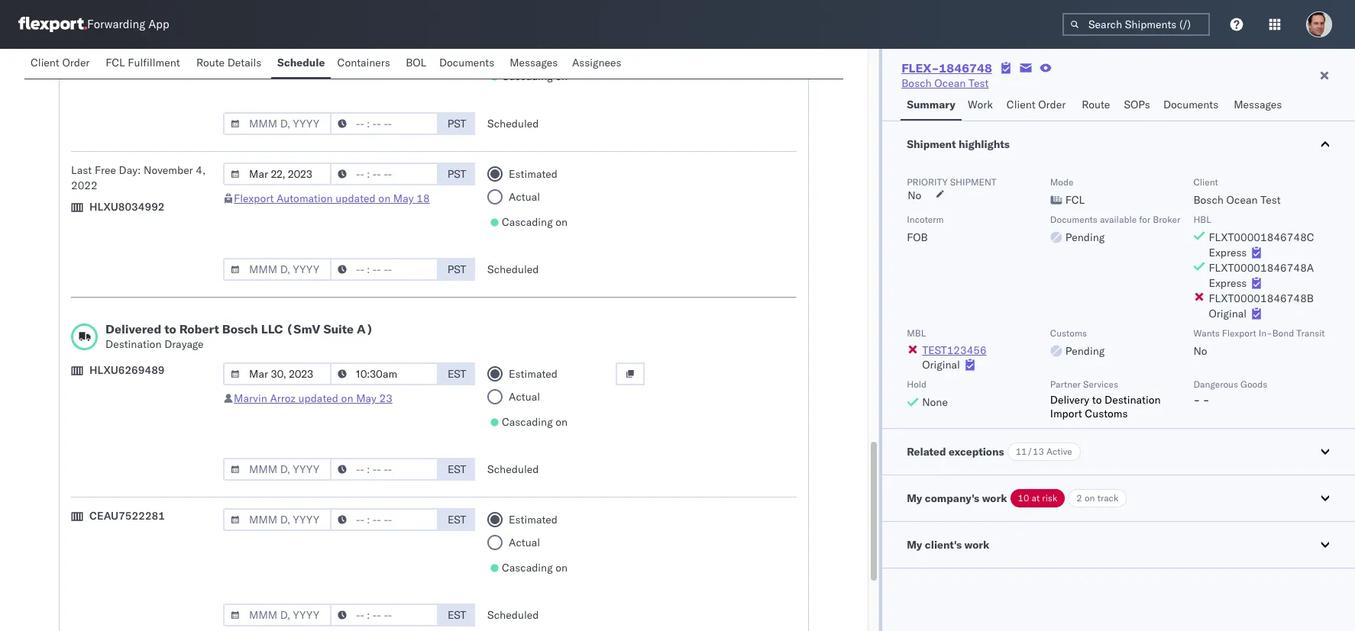 Task type: vqa. For each thing, say whether or not it's contained in the screenshot.
top -- : -- -- text field
yes



Task type: locate. For each thing, give the bounding box(es) containing it.
client inside client bosch ocean test incoterm fob
[[1194, 177, 1219, 188]]

1 horizontal spatial route
[[1082, 98, 1111, 112]]

0 vertical spatial route
[[196, 56, 225, 70]]

to
[[164, 322, 176, 337], [1093, 394, 1102, 407]]

1 vertical spatial documents
[[1164, 98, 1219, 112]]

pending up services
[[1066, 345, 1105, 358]]

client order button down flexport. image
[[24, 49, 100, 79]]

mmm d, yyyy text field for -- : -- -- text box corresponding to hlxu6269489
[[223, 363, 332, 386]]

2 express from the top
[[1209, 277, 1247, 290]]

0 horizontal spatial order
[[62, 56, 90, 70]]

mmm d, yyyy text field for ceau7522281
[[223, 604, 332, 627]]

updated for arroz
[[298, 392, 339, 406]]

1 horizontal spatial may
[[393, 192, 414, 206]]

0 vertical spatial to
[[164, 322, 176, 337]]

order
[[62, 56, 90, 70], [1039, 98, 1066, 112]]

3 est from the top
[[448, 514, 466, 527]]

client
[[31, 56, 59, 70], [1007, 98, 1036, 112], [1194, 177, 1219, 188]]

0 vertical spatial updated
[[336, 192, 376, 206]]

documents button right 'bol'
[[433, 49, 504, 79]]

0 vertical spatial bosch
[[902, 76, 932, 90]]

0 vertical spatial client order
[[31, 56, 90, 70]]

0 horizontal spatial client order button
[[24, 49, 100, 79]]

pending for documents available for broker
[[1066, 231, 1105, 245]]

2 vertical spatial client
[[1194, 177, 1219, 188]]

client order right "work" button
[[1007, 98, 1066, 112]]

0 vertical spatial fcl
[[106, 56, 125, 70]]

0 vertical spatial may
[[393, 192, 414, 206]]

1 horizontal spatial documents button
[[1158, 91, 1228, 121]]

schedule button
[[271, 49, 331, 79]]

3 -- : -- -- text field from the top
[[330, 509, 439, 532]]

0 vertical spatial express
[[1209, 246, 1247, 260]]

1 horizontal spatial client order
[[1007, 98, 1066, 112]]

1 horizontal spatial no
[[1194, 345, 1208, 358]]

1 vertical spatial documents button
[[1158, 91, 1228, 121]]

work left 10
[[982, 492, 1008, 506]]

ocean inside client bosch ocean test incoterm fob
[[1227, 193, 1258, 207]]

marvin arroz updated on may 23
[[234, 392, 393, 406]]

1 vertical spatial messages button
[[1228, 91, 1291, 121]]

test123456
[[923, 344, 987, 358]]

no down priority
[[908, 189, 922, 203]]

1 vertical spatial express
[[1209, 277, 1247, 290]]

0 vertical spatial mmm d, yyyy text field
[[223, 459, 332, 481]]

client order down flexport. image
[[31, 56, 90, 70]]

may left 18
[[393, 192, 414, 206]]

1 horizontal spatial client order button
[[1001, 91, 1076, 121]]

0 vertical spatial client order button
[[24, 49, 100, 79]]

updated right automation
[[336, 192, 376, 206]]

-- : -- -- text field
[[330, 163, 439, 186], [330, 258, 439, 281], [330, 459, 439, 481], [330, 604, 439, 627]]

1 vertical spatial original
[[922, 358, 961, 372]]

0 vertical spatial client
[[31, 56, 59, 70]]

1 scheduled from the top
[[488, 117, 539, 131]]

4 scheduled from the top
[[488, 609, 539, 623]]

customs down services
[[1085, 407, 1128, 421]]

ocean
[[935, 76, 966, 90], [1227, 193, 1258, 207]]

0 vertical spatial documents button
[[433, 49, 504, 79]]

schedule
[[277, 56, 325, 70]]

0 horizontal spatial ocean
[[935, 76, 966, 90]]

messages
[[510, 56, 558, 70], [1234, 98, 1282, 112]]

2 my from the top
[[907, 539, 923, 553]]

0 horizontal spatial flexport
[[234, 192, 274, 206]]

1 express from the top
[[1209, 246, 1247, 260]]

documents down "mode"
[[1051, 214, 1098, 225]]

0 vertical spatial no
[[908, 189, 922, 203]]

3 estimated from the top
[[509, 514, 558, 527]]

0 horizontal spatial documents
[[439, 56, 495, 70]]

1 vertical spatial customs
[[1085, 407, 1128, 421]]

23
[[379, 392, 393, 406]]

1 -- : -- -- text field from the top
[[330, 163, 439, 186]]

route inside route details button
[[196, 56, 225, 70]]

risk
[[1043, 493, 1058, 504]]

client right "work" button
[[1007, 98, 1036, 112]]

4 est from the top
[[448, 609, 466, 623]]

4 mmm d, yyyy text field from the top
[[223, 363, 332, 386]]

client order button right work
[[1001, 91, 1076, 121]]

estimated
[[509, 167, 558, 181], [509, 368, 558, 381], [509, 514, 558, 527]]

original down test123456 button
[[922, 358, 961, 372]]

flexport. image
[[18, 17, 87, 32]]

1 mmm d, yyyy text field from the top
[[223, 112, 332, 135]]

2 mmm d, yyyy text field from the top
[[223, 163, 332, 186]]

work right client's
[[965, 539, 990, 553]]

0 vertical spatial original
[[1209, 307, 1247, 321]]

estimated for pst
[[509, 167, 558, 181]]

company's
[[925, 492, 980, 506]]

assignees button
[[566, 49, 631, 79]]

1 horizontal spatial fcl
[[1066, 193, 1085, 207]]

0 vertical spatial destination
[[105, 338, 162, 352]]

2 cascading on from the top
[[502, 215, 568, 229]]

1 vertical spatial work
[[965, 539, 990, 553]]

1 vertical spatial client order
[[1007, 98, 1066, 112]]

order left route button
[[1039, 98, 1066, 112]]

0 horizontal spatial to
[[164, 322, 176, 337]]

1 vertical spatial my
[[907, 539, 923, 553]]

fcl fulfillment button
[[100, 49, 190, 79]]

0 vertical spatial -- : -- -- text field
[[330, 112, 439, 135]]

1 pst from the top
[[448, 117, 466, 131]]

0 horizontal spatial destination
[[105, 338, 162, 352]]

last
[[71, 164, 92, 177]]

flexport left in-
[[1223, 328, 1257, 339]]

may for 18
[[393, 192, 414, 206]]

route for route details
[[196, 56, 225, 70]]

client order
[[31, 56, 90, 70], [1007, 98, 1066, 112]]

no down wants on the bottom right of page
[[1194, 345, 1208, 358]]

4 cascading on from the top
[[502, 562, 568, 575]]

pst
[[448, 117, 466, 131], [448, 167, 466, 181], [448, 263, 466, 277]]

customs up partner
[[1051, 328, 1087, 339]]

work
[[968, 98, 993, 112]]

updated right arroz
[[298, 392, 339, 406]]

3 mmm d, yyyy text field from the top
[[223, 258, 332, 281]]

may
[[393, 192, 414, 206], [356, 392, 377, 406]]

shipment highlights button
[[883, 122, 1356, 167]]

route inside route button
[[1082, 98, 1111, 112]]

marvin
[[234, 392, 267, 406]]

1 cascading on from the top
[[502, 70, 568, 83]]

0 horizontal spatial no
[[908, 189, 922, 203]]

2 horizontal spatial bosch
[[1194, 193, 1224, 207]]

1 horizontal spatial messages button
[[1228, 91, 1291, 121]]

fcl for fcl
[[1066, 193, 1085, 207]]

forwarding app link
[[18, 17, 169, 32]]

1 vertical spatial pst
[[448, 167, 466, 181]]

1 pending from the top
[[1066, 231, 1105, 245]]

work inside button
[[965, 539, 990, 553]]

hold
[[907, 379, 927, 390]]

mmm d, yyyy text field for -- : -- -- text box for ceau7522281
[[223, 509, 332, 532]]

fcl down forwarding
[[106, 56, 125, 70]]

0 horizontal spatial fcl
[[106, 56, 125, 70]]

1 vertical spatial test
[[1261, 193, 1281, 207]]

containers button
[[331, 49, 400, 79]]

2 pending from the top
[[1066, 345, 1105, 358]]

3 actual from the top
[[509, 390, 540, 404]]

1 horizontal spatial client
[[1007, 98, 1036, 112]]

1 my from the top
[[907, 492, 923, 506]]

2 vertical spatial bosch
[[222, 322, 258, 337]]

route for route
[[1082, 98, 1111, 112]]

updated for automation
[[336, 192, 376, 206]]

dangerous
[[1194, 379, 1239, 390]]

flexport left automation
[[234, 192, 274, 206]]

no inside wants flexport in-bond transit no
[[1194, 345, 1208, 358]]

test up flxt00001846748c
[[1261, 193, 1281, 207]]

1 vertical spatial ocean
[[1227, 193, 1258, 207]]

1 horizontal spatial order
[[1039, 98, 1066, 112]]

my left client's
[[907, 539, 923, 553]]

work for my client's work
[[965, 539, 990, 553]]

0 horizontal spatial documents button
[[433, 49, 504, 79]]

-
[[1194, 394, 1201, 407], [1203, 394, 1210, 407]]

ocean inside "link"
[[935, 76, 966, 90]]

route details button
[[190, 49, 271, 79]]

1 vertical spatial to
[[1093, 394, 1102, 407]]

MMM D, YYYY text field
[[223, 112, 332, 135], [223, 163, 332, 186], [223, 258, 332, 281], [223, 363, 332, 386], [223, 509, 332, 532]]

1 horizontal spatial messages
[[1234, 98, 1282, 112]]

0 horizontal spatial messages
[[510, 56, 558, 70]]

original
[[1209, 307, 1247, 321], [922, 358, 961, 372]]

my left company's
[[907, 492, 923, 506]]

1 vertical spatial client
[[1007, 98, 1036, 112]]

documents right bol button
[[439, 56, 495, 70]]

route left sops
[[1082, 98, 1111, 112]]

express up flxt00001846748a at the top of page
[[1209, 246, 1247, 260]]

work for my company's work
[[982, 492, 1008, 506]]

work
[[982, 492, 1008, 506], [965, 539, 990, 553]]

bosch down flex-
[[902, 76, 932, 90]]

fcl down "mode"
[[1066, 193, 1085, 207]]

0 vertical spatial messages button
[[504, 49, 566, 79]]

shipment highlights
[[907, 138, 1010, 151]]

0 vertical spatial my
[[907, 492, 923, 506]]

1 vertical spatial pending
[[1066, 345, 1105, 358]]

bol button
[[400, 49, 433, 79]]

test down 1846748
[[969, 76, 989, 90]]

ocean down flex-1846748
[[935, 76, 966, 90]]

0 vertical spatial pending
[[1066, 231, 1105, 245]]

express
[[1209, 246, 1247, 260], [1209, 277, 1247, 290]]

0 vertical spatial estimated
[[509, 167, 558, 181]]

2 mmm d, yyyy text field from the top
[[223, 604, 332, 627]]

1 horizontal spatial test
[[1261, 193, 1281, 207]]

test
[[969, 76, 989, 90], [1261, 193, 1281, 207]]

3 cascading on from the top
[[502, 416, 568, 429]]

4 actual from the top
[[509, 536, 540, 550]]

1 vertical spatial may
[[356, 392, 377, 406]]

1 vertical spatial no
[[1194, 345, 1208, 358]]

test inside "link"
[[969, 76, 989, 90]]

flex-1846748
[[902, 60, 993, 76]]

scheduled
[[488, 117, 539, 131], [488, 263, 539, 277], [488, 463, 539, 477], [488, 609, 539, 623]]

1 cascading from the top
[[502, 70, 553, 83]]

1 vertical spatial estimated
[[509, 368, 558, 381]]

0 horizontal spatial test
[[969, 76, 989, 90]]

1 horizontal spatial original
[[1209, 307, 1247, 321]]

mmm d, yyyy text field for 4th -- : -- -- text field from the bottom
[[223, 163, 332, 186]]

bosch up hbl
[[1194, 193, 1224, 207]]

1 vertical spatial route
[[1082, 98, 1111, 112]]

fcl inside button
[[106, 56, 125, 70]]

1 vertical spatial updated
[[298, 392, 339, 406]]

to up drayage
[[164, 322, 176, 337]]

destination inside delivered to robert bosch llc (smv suite a) destination drayage
[[105, 338, 162, 352]]

flexport automation updated on may 18
[[234, 192, 430, 206]]

2 vertical spatial -- : -- -- text field
[[330, 509, 439, 532]]

to down services
[[1093, 394, 1102, 407]]

route left details
[[196, 56, 225, 70]]

fcl for fcl fulfillment
[[106, 56, 125, 70]]

customs
[[1051, 328, 1087, 339], [1085, 407, 1128, 421]]

1 horizontal spatial destination
[[1105, 394, 1161, 407]]

4 cascading from the top
[[502, 562, 553, 575]]

0 horizontal spatial bosch
[[222, 322, 258, 337]]

flexport
[[234, 192, 274, 206], [1223, 328, 1257, 339]]

1 vertical spatial messages
[[1234, 98, 1282, 112]]

documents
[[439, 56, 495, 70], [1164, 98, 1219, 112], [1051, 214, 1098, 225]]

1 vertical spatial flexport
[[1223, 328, 1257, 339]]

2 horizontal spatial documents
[[1164, 98, 1219, 112]]

11/13 active
[[1016, 446, 1073, 458]]

dangerous goods - -
[[1194, 379, 1268, 407]]

5 mmm d, yyyy text field from the top
[[223, 509, 332, 532]]

my inside button
[[907, 539, 923, 553]]

order down forwarding app link
[[62, 56, 90, 70]]

ocean up flxt00001846748c
[[1227, 193, 1258, 207]]

express up flxt00001846748b
[[1209, 277, 1247, 290]]

0 vertical spatial pst
[[448, 117, 466, 131]]

flxt00001846748a
[[1209, 261, 1315, 275]]

day:
[[119, 164, 141, 177]]

3 pst from the top
[[448, 263, 466, 277]]

1 estimated from the top
[[509, 167, 558, 181]]

est
[[448, 368, 466, 381], [448, 463, 466, 477], [448, 514, 466, 527], [448, 609, 466, 623]]

bosch
[[902, 76, 932, 90], [1194, 193, 1224, 207], [222, 322, 258, 337]]

1 horizontal spatial bosch
[[902, 76, 932, 90]]

client down flexport. image
[[31, 56, 59, 70]]

mmm d, yyyy text field for hlxu6269489
[[223, 459, 332, 481]]

broker
[[1153, 214, 1181, 225]]

cascading on
[[502, 70, 568, 83], [502, 215, 568, 229], [502, 416, 568, 429], [502, 562, 568, 575]]

0 vertical spatial work
[[982, 492, 1008, 506]]

fob
[[907, 231, 928, 245]]

2 horizontal spatial client
[[1194, 177, 1219, 188]]

0 vertical spatial ocean
[[935, 76, 966, 90]]

1 vertical spatial bosch
[[1194, 193, 1224, 207]]

1 vertical spatial -- : -- -- text field
[[330, 363, 439, 386]]

documents button right sops
[[1158, 91, 1228, 121]]

0 horizontal spatial may
[[356, 392, 377, 406]]

client order button
[[24, 49, 100, 79], [1001, 91, 1076, 121]]

-- : -- -- text field for hlxu6269489
[[330, 363, 439, 386]]

mmm d, yyyy text field for 1st -- : -- -- text box from the top of the page
[[223, 112, 332, 135]]

0 horizontal spatial -
[[1194, 394, 1201, 407]]

-- : -- -- text field
[[330, 112, 439, 135], [330, 363, 439, 386], [330, 509, 439, 532]]

messages button
[[504, 49, 566, 79], [1228, 91, 1291, 121]]

ceau7522281
[[89, 510, 165, 523]]

bosch left "llc" at the bottom
[[222, 322, 258, 337]]

documents right sops button at the right top of the page
[[1164, 98, 1219, 112]]

may left "23"
[[356, 392, 377, 406]]

destination down delivered
[[105, 338, 162, 352]]

original up wants on the bottom right of page
[[1209, 307, 1247, 321]]

2 vertical spatial pst
[[448, 263, 466, 277]]

app
[[148, 17, 169, 32]]

1 horizontal spatial ocean
[[1227, 193, 1258, 207]]

delivery
[[1051, 394, 1090, 407]]

1 vertical spatial mmm d, yyyy text field
[[223, 604, 332, 627]]

1 vertical spatial fcl
[[1066, 193, 1085, 207]]

destination down services
[[1105, 394, 1161, 407]]

0 vertical spatial documents
[[439, 56, 495, 70]]

1 horizontal spatial -
[[1203, 394, 1210, 407]]

client up hbl
[[1194, 177, 1219, 188]]

suite
[[324, 322, 354, 337]]

2 vertical spatial documents
[[1051, 214, 1098, 225]]

0 horizontal spatial client
[[31, 56, 59, 70]]

cascading
[[502, 70, 553, 83], [502, 215, 553, 229], [502, 416, 553, 429], [502, 562, 553, 575]]

assignees
[[572, 56, 622, 70]]

pending down documents available for broker
[[1066, 231, 1105, 245]]

MMM D, YYYY text field
[[223, 459, 332, 481], [223, 604, 332, 627]]

1 horizontal spatial to
[[1093, 394, 1102, 407]]

2 actual from the top
[[509, 190, 540, 204]]

on
[[556, 70, 568, 83], [379, 192, 391, 206], [556, 215, 568, 229], [341, 392, 353, 406], [556, 416, 568, 429], [1085, 493, 1095, 504], [556, 562, 568, 575]]

1 mmm d, yyyy text field from the top
[[223, 459, 332, 481]]

2 -- : -- -- text field from the top
[[330, 363, 439, 386]]

1 vertical spatial destination
[[1105, 394, 1161, 407]]

0 horizontal spatial route
[[196, 56, 225, 70]]

shipment
[[907, 138, 956, 151]]

my
[[907, 492, 923, 506], [907, 539, 923, 553]]



Task type: describe. For each thing, give the bounding box(es) containing it.
0 vertical spatial messages
[[510, 56, 558, 70]]

hlxu6269489
[[89, 364, 165, 378]]

bosch inside delivered to robert bosch llc (smv suite a) destination drayage
[[222, 322, 258, 337]]

related exceptions
[[907, 446, 1005, 459]]

summary
[[907, 98, 956, 112]]

bol
[[406, 56, 427, 70]]

test inside client bosch ocean test incoterm fob
[[1261, 193, 1281, 207]]

3 scheduled from the top
[[488, 463, 539, 477]]

bosch inside "link"
[[902, 76, 932, 90]]

2 scheduled from the top
[[488, 263, 539, 277]]

incoterm
[[907, 214, 944, 225]]

mode
[[1051, 177, 1074, 188]]

-- : -- -- text field for ceau7522281
[[330, 509, 439, 532]]

at
[[1032, 493, 1040, 504]]

0 vertical spatial customs
[[1051, 328, 1087, 339]]

client bosch ocean test incoterm fob
[[907, 177, 1281, 245]]

flex-
[[902, 60, 939, 76]]

robert
[[179, 322, 219, 337]]

a)
[[357, 322, 373, 337]]

wants flexport in-bond transit no
[[1194, 328, 1326, 358]]

in-
[[1259, 328, 1273, 339]]

wants
[[1194, 328, 1220, 339]]

mbl
[[907, 328, 926, 339]]

flxt00001846748c
[[1209, 231, 1315, 245]]

2 pst from the top
[[448, 167, 466, 181]]

llc
[[261, 322, 283, 337]]

express for flxt00001846748a
[[1209, 277, 1247, 290]]

3 -- : -- -- text field from the top
[[330, 459, 439, 481]]

priority shipment
[[907, 177, 997, 188]]

1 actual from the top
[[509, 44, 540, 58]]

2022
[[71, 179, 98, 193]]

track
[[1098, 493, 1119, 504]]

import
[[1051, 407, 1083, 421]]

arroz
[[270, 392, 296, 406]]

2 cascading from the top
[[502, 215, 553, 229]]

2 est from the top
[[448, 463, 466, 477]]

1 vertical spatial client order button
[[1001, 91, 1076, 121]]

3 cascading from the top
[[502, 416, 553, 429]]

flexport automation updated on may 18 button
[[234, 192, 430, 206]]

shipment
[[950, 177, 997, 188]]

2
[[1077, 493, 1083, 504]]

customs inside partner services delivery to destination import customs
[[1085, 407, 1128, 421]]

2 estimated from the top
[[509, 368, 558, 381]]

may for 23
[[356, 392, 377, 406]]

1 horizontal spatial documents
[[1051, 214, 1098, 225]]

actual for -- : -- -- text box corresponding to hlxu6269489
[[509, 390, 540, 404]]

sops
[[1124, 98, 1151, 112]]

actual for -- : -- -- text box for ceau7522281
[[509, 536, 540, 550]]

none
[[922, 396, 948, 410]]

client's
[[925, 539, 962, 553]]

1 vertical spatial order
[[1039, 98, 1066, 112]]

2 on track
[[1077, 493, 1119, 504]]

18
[[417, 192, 430, 206]]

active
[[1047, 446, 1073, 458]]

express for flxt00001846748c
[[1209, 246, 1247, 260]]

fcl fulfillment
[[106, 56, 180, 70]]

1 -- : -- -- text field from the top
[[330, 112, 439, 135]]

hlxu8034992
[[89, 200, 165, 214]]

mmm d, yyyy text field for third -- : -- -- text field from the bottom of the page
[[223, 258, 332, 281]]

0 horizontal spatial client order
[[31, 56, 90, 70]]

pending for customs
[[1066, 345, 1105, 358]]

10 at risk
[[1018, 493, 1058, 504]]

documents available for broker
[[1051, 214, 1181, 225]]

1 - from the left
[[1194, 394, 1201, 407]]

my for my client's work
[[907, 539, 923, 553]]

1 est from the top
[[448, 368, 466, 381]]

details
[[227, 56, 262, 70]]

(smv
[[286, 322, 321, 337]]

Search Shipments (/) text field
[[1063, 13, 1210, 36]]

flex-1846748 link
[[902, 60, 993, 76]]

2 -- : -- -- text field from the top
[[330, 258, 439, 281]]

partner
[[1051, 379, 1081, 390]]

0 horizontal spatial original
[[922, 358, 961, 372]]

estimated for est
[[509, 514, 558, 527]]

hbl
[[1194, 214, 1212, 225]]

to inside partner services delivery to destination import customs
[[1093, 394, 1102, 407]]

fulfillment
[[128, 56, 180, 70]]

11/13
[[1016, 446, 1045, 458]]

flexport inside wants flexport in-bond transit no
[[1223, 328, 1257, 339]]

summary button
[[901, 91, 962, 121]]

1846748
[[939, 60, 993, 76]]

my company's work
[[907, 492, 1008, 506]]

4 -- : -- -- text field from the top
[[330, 604, 439, 627]]

flxt00001846748b
[[1209, 292, 1314, 306]]

available
[[1100, 214, 1137, 225]]

actual for 4th -- : -- -- text field from the bottom
[[509, 190, 540, 204]]

work button
[[962, 91, 1001, 121]]

related
[[907, 446, 947, 459]]

for
[[1140, 214, 1151, 225]]

priority
[[907, 177, 948, 188]]

to inside delivered to robert bosch llc (smv suite a) destination drayage
[[164, 322, 176, 337]]

drayage
[[164, 338, 204, 352]]

bond
[[1273, 328, 1295, 339]]

bosch inside client bosch ocean test incoterm fob
[[1194, 193, 1224, 207]]

my client's work button
[[883, 523, 1356, 569]]

route button
[[1076, 91, 1118, 121]]

highlights
[[959, 138, 1010, 151]]

my client's work
[[907, 539, 990, 553]]

2 - from the left
[[1203, 394, 1210, 407]]

bosch ocean test link
[[902, 76, 989, 91]]

transit
[[1297, 328, 1326, 339]]

delivered to robert bosch llc (smv suite a) destination drayage
[[105, 322, 373, 352]]

automation
[[277, 192, 333, 206]]

bosch ocean test
[[902, 76, 989, 90]]

destination inside partner services delivery to destination import customs
[[1105, 394, 1161, 407]]

last free day: november 4, 2022
[[71, 164, 206, 193]]

containers
[[337, 56, 390, 70]]

free
[[95, 164, 116, 177]]

services
[[1084, 379, 1119, 390]]

route details
[[196, 56, 262, 70]]

partner services delivery to destination import customs
[[1051, 379, 1161, 421]]

marvin arroz updated on may 23 button
[[234, 392, 393, 406]]

0 vertical spatial flexport
[[234, 192, 274, 206]]

exceptions
[[949, 446, 1005, 459]]

my for my company's work
[[907, 492, 923, 506]]

goods
[[1241, 379, 1268, 390]]

forwarding app
[[87, 17, 169, 32]]

forwarding
[[87, 17, 145, 32]]



